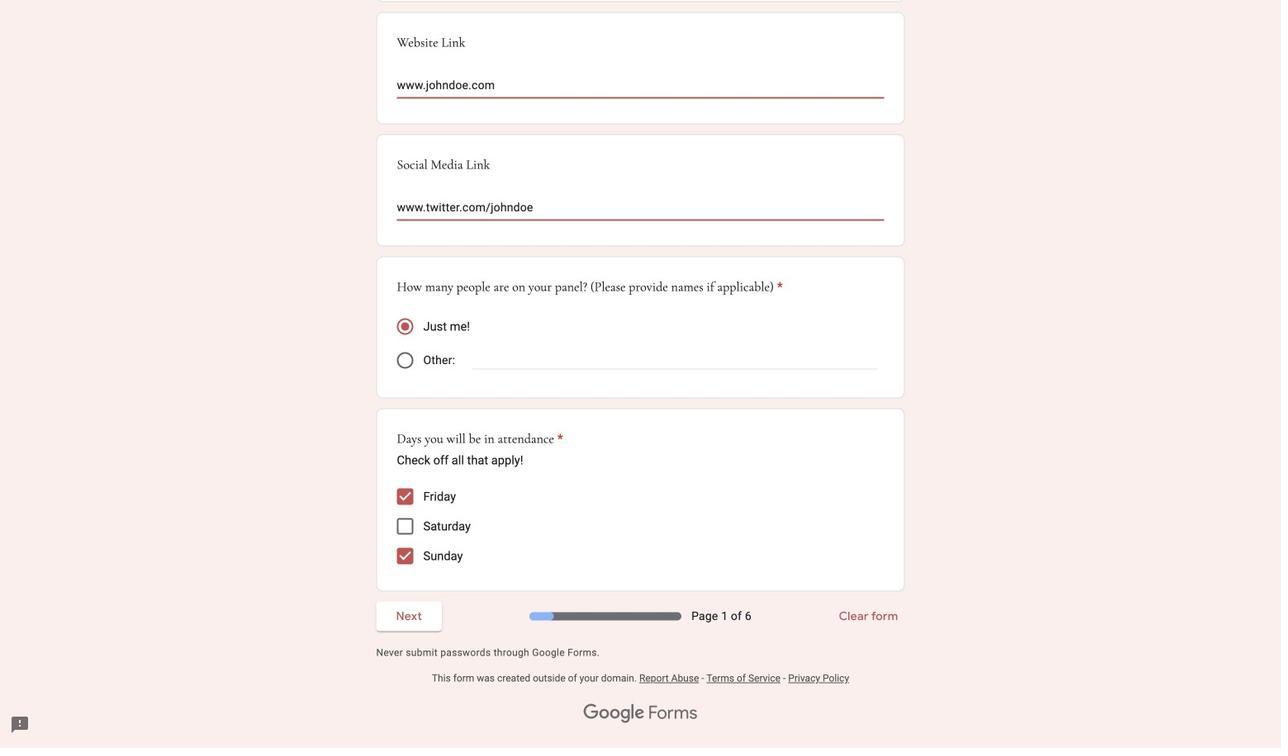 Task type: locate. For each thing, give the bounding box(es) containing it.
sunday image
[[397, 548, 414, 565]]

list
[[376, 0, 905, 592], [397, 482, 884, 571]]

Other response text field
[[472, 350, 878, 369]]

Just me! radio
[[397, 318, 414, 335]]

1 horizontal spatial required question element
[[774, 277, 783, 297]]

None text field
[[397, 199, 884, 219]]

saturday image
[[399, 520, 412, 533]]

0 vertical spatial heading
[[397, 277, 783, 297]]

Friday checkbox
[[397, 489, 414, 505]]

0 horizontal spatial required question element
[[554, 429, 563, 449]]

1 vertical spatial heading
[[397, 429, 563, 449]]

friday image
[[397, 489, 414, 505]]

required question element for first heading from the top of the page
[[774, 277, 783, 297]]

None text field
[[397, 77, 884, 97]]

google image
[[584, 704, 645, 724]]

progress bar
[[530, 613, 682, 621]]

required question element for first heading from the bottom of the page
[[554, 429, 563, 449]]

None radio
[[397, 352, 414, 369]]

required question element
[[774, 277, 783, 297], [554, 429, 563, 449]]

1 vertical spatial required question element
[[554, 429, 563, 449]]

Sunday checkbox
[[397, 548, 414, 565]]

heading
[[397, 277, 783, 297], [397, 429, 563, 449]]

0 vertical spatial required question element
[[774, 277, 783, 297]]



Task type: vqa. For each thing, say whether or not it's contained in the screenshot.
Zoom text box
no



Task type: describe. For each thing, give the bounding box(es) containing it.
just me! image
[[401, 323, 409, 331]]

report a problem to google image
[[10, 716, 30, 735]]

1 heading from the top
[[397, 277, 783, 297]]

2 heading from the top
[[397, 429, 563, 449]]

Saturday checkbox
[[397, 518, 414, 535]]



